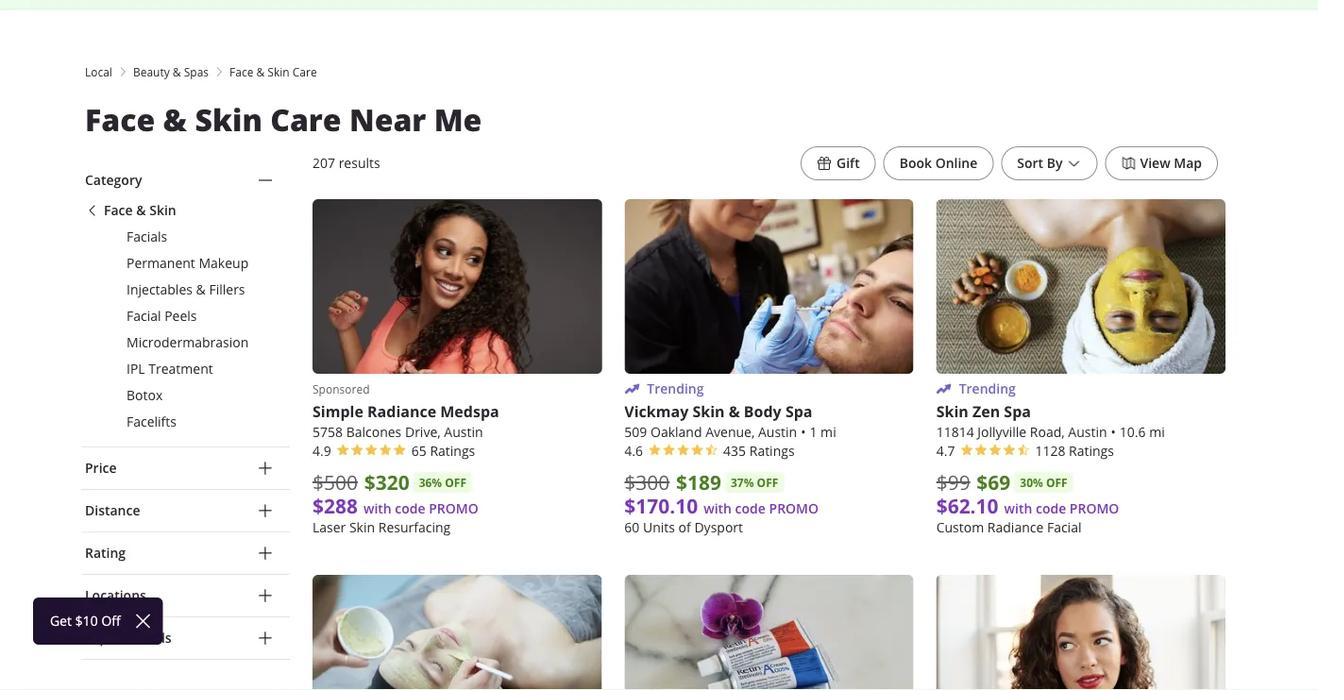 Task type: describe. For each thing, give the bounding box(es) containing it.
simple
[[313, 402, 364, 423]]

$69
[[977, 469, 1011, 496]]

60
[[625, 519, 640, 537]]

facial inside facials permanent makeup injectables & fillers facial peels microdermabrasion ipl treatment botox facelifts
[[127, 308, 161, 325]]

trending for $69
[[960, 380, 1016, 398]]

drive,
[[405, 424, 441, 441]]

category
[[85, 171, 142, 189]]

off for $320
[[445, 475, 467, 491]]

$99
[[937, 469, 971, 496]]

rating button
[[81, 533, 290, 574]]

jollyville
[[978, 424, 1027, 441]]

vickmay skin & body spa 509 oakland avenue, austin • 1 mi
[[625, 402, 837, 441]]

peels
[[165, 308, 197, 325]]

trending for $189
[[647, 380, 704, 398]]

sort
[[1018, 154, 1044, 172]]

body
[[744, 402, 782, 423]]

mi inside skin zen spa 11814 jollyville road, austin • 10.6 mi
[[1150, 424, 1166, 441]]

fillers
[[209, 281, 245, 299]]

beauty & spas link
[[133, 63, 209, 80]]

& inside facials permanent makeup injectables & fillers facial peels microdermabrasion ipl treatment botox facelifts
[[196, 281, 206, 299]]

resurfacing
[[379, 519, 451, 537]]

skin zen spa 11814 jollyville road, austin • 10.6 mi
[[937, 402, 1166, 441]]

skin inside breadcrumbs element
[[268, 64, 290, 79]]

view map button
[[1106, 146, 1219, 180]]

with for $189
[[704, 500, 732, 518]]

509
[[625, 424, 648, 441]]

1
[[810, 424, 818, 441]]

avenue,
[[706, 424, 755, 441]]

by
[[1048, 154, 1063, 172]]

online
[[936, 154, 978, 172]]

off for $69
[[1047, 475, 1068, 491]]

facelifts
[[127, 413, 177, 431]]

radiance inside sponsored simple radiance medspa 5758 balcones drive, austin
[[368, 402, 437, 423]]

code for $189
[[736, 500, 766, 518]]

36%
[[419, 475, 442, 491]]

37%
[[731, 475, 754, 491]]

microdermabrasion link
[[85, 334, 290, 352]]

austin inside sponsored simple radiance medspa 5758 balcones drive, austin
[[444, 424, 483, 441]]

mi inside vickmay skin & body spa 509 oakland avenue, austin • 1 mi
[[821, 424, 837, 441]]

ipl treatment link
[[85, 360, 290, 379]]

face & skin link
[[85, 201, 290, 220]]

permanent
[[127, 255, 195, 272]]

austin inside skin zen spa 11814 jollyville road, austin • 10.6 mi
[[1069, 424, 1108, 441]]

$288
[[313, 493, 358, 520]]

facials permanent makeup injectables & fillers facial peels microdermabrasion ipl treatment botox facelifts
[[127, 228, 249, 431]]

gift button
[[801, 146, 876, 180]]

care for face & skin care near me
[[270, 99, 342, 140]]

makeup
[[199, 255, 249, 272]]

$99 $69 30% off $62.10 with code promo custom radiance facial
[[937, 469, 1120, 537]]

distance button
[[81, 490, 290, 532]]

beauty & spas
[[133, 64, 209, 79]]

$170.10
[[625, 493, 698, 520]]

spas
[[184, 64, 209, 79]]

ratings for $69
[[1070, 443, 1115, 460]]

sort by button
[[1002, 146, 1098, 180]]

locations button
[[81, 575, 290, 617]]

• inside vickmay skin & body spa 509 oakland avenue, austin • 1 mi
[[801, 424, 806, 441]]

& for face & skin care
[[257, 64, 265, 79]]

gift
[[837, 154, 860, 172]]

units
[[643, 519, 675, 537]]

spa inside skin zen spa 11814 jollyville road, austin • 10.6 mi
[[1005, 402, 1032, 423]]

rating
[[85, 545, 126, 562]]

ipl
[[127, 360, 145, 378]]

botox
[[127, 387, 163, 404]]

& for face & skin care near me
[[163, 99, 187, 140]]

207
[[313, 154, 335, 172]]

207 results
[[313, 154, 380, 172]]

• inside skin zen spa 11814 jollyville road, austin • 10.6 mi
[[1112, 424, 1117, 441]]

radiance inside $99 $69 30% off $62.10 with code promo custom radiance facial
[[988, 519, 1044, 537]]

injectables
[[127, 281, 193, 299]]

skin inside $500 $320 36% off $288 with code promo laser skin resurfacing
[[350, 519, 375, 537]]

face for face & skin care near me
[[85, 99, 155, 140]]

facial peels link
[[85, 307, 290, 326]]

facials link
[[85, 228, 290, 247]]

code for $320
[[395, 500, 426, 518]]

65 ratings
[[412, 443, 475, 460]]

skin inside category list
[[149, 202, 176, 219]]

$189
[[676, 469, 722, 496]]

sort by
[[1018, 154, 1063, 172]]

balcones
[[346, 424, 402, 441]]

& for face & skin
[[136, 202, 146, 219]]

& for beauty & spas
[[173, 64, 181, 79]]

skin down "spas"
[[195, 99, 262, 140]]

oakland
[[651, 424, 702, 441]]

off for $189
[[757, 475, 779, 491]]

435
[[724, 443, 746, 460]]

treatment
[[149, 360, 213, 378]]

microdermabrasion
[[127, 334, 249, 351]]

book
[[900, 154, 933, 172]]

with for $69
[[1005, 500, 1033, 518]]

me
[[434, 99, 482, 140]]

4.7
[[937, 443, 956, 460]]

local
[[85, 64, 112, 79]]

face & skin care
[[230, 64, 317, 79]]

category list
[[85, 201, 290, 432]]

sponsored
[[313, 382, 370, 397]]

11814
[[937, 424, 975, 441]]

sponsored simple radiance medspa 5758 balcones drive, austin
[[313, 382, 499, 441]]



Task type: locate. For each thing, give the bounding box(es) containing it.
skin inside skin zen spa 11814 jollyville road, austin • 10.6 mi
[[937, 402, 969, 423]]

1 horizontal spatial austin
[[759, 424, 798, 441]]

0 horizontal spatial austin
[[444, 424, 483, 441]]

2 horizontal spatial austin
[[1069, 424, 1108, 441]]

1 horizontal spatial with
[[704, 500, 732, 518]]

2 trending from the left
[[960, 380, 1016, 398]]

radiance up drive,
[[368, 402, 437, 423]]

promo inside $500 $320 36% off $288 with code promo laser skin resurfacing
[[429, 500, 479, 518]]

0 horizontal spatial facial
[[127, 308, 161, 325]]

face for face & skin
[[104, 202, 133, 219]]

ratings for $320
[[430, 443, 475, 460]]

ratings right 1128
[[1070, 443, 1115, 460]]

1 horizontal spatial spa
[[1005, 402, 1032, 423]]

skin up avenue,
[[693, 402, 725, 423]]

austin up the 1128 ratings
[[1069, 424, 1108, 441]]

promo inside $300 $189 37% off $170.10 with code promo 60 units of dysport
[[770, 500, 819, 518]]

spa up 1
[[786, 402, 813, 423]]

medspa
[[441, 402, 499, 423]]

1 vertical spatial facial
[[1048, 519, 1082, 537]]

face inside category list
[[104, 202, 133, 219]]

30%
[[1021, 475, 1044, 491]]

injectables & fillers link
[[85, 281, 290, 300]]

2 mi from the left
[[1150, 424, 1166, 441]]

skin up face & skin care near me
[[268, 64, 290, 79]]

65
[[412, 443, 427, 460]]

skin
[[268, 64, 290, 79], [195, 99, 262, 140], [149, 202, 176, 219], [693, 402, 725, 423], [937, 402, 969, 423], [350, 519, 375, 537]]

&
[[173, 64, 181, 79], [257, 64, 265, 79], [163, 99, 187, 140], [136, 202, 146, 219], [196, 281, 206, 299], [729, 402, 740, 423]]

explore deals
[[85, 630, 172, 647]]

2 horizontal spatial with
[[1005, 500, 1033, 518]]

10.6
[[1120, 424, 1147, 441]]

0 horizontal spatial mi
[[821, 424, 837, 441]]

1 code from the left
[[395, 500, 426, 518]]

5758
[[313, 424, 343, 441]]

promo down the 1128 ratings
[[1070, 500, 1120, 518]]

radiance
[[368, 402, 437, 423], [988, 519, 1044, 537]]

$500 $320 36% off $288 with code promo laser skin resurfacing
[[313, 469, 479, 537]]

skin up facials
[[149, 202, 176, 219]]

face right "spas"
[[230, 64, 254, 79]]

& up face & skin care near me
[[257, 64, 265, 79]]

3 with from the left
[[1005, 500, 1033, 518]]

1 horizontal spatial ratings
[[750, 443, 795, 460]]

spa up jollyville
[[1005, 402, 1032, 423]]

face
[[230, 64, 254, 79], [85, 99, 155, 140], [104, 202, 133, 219]]

with inside $99 $69 30% off $62.10 with code promo custom radiance facial
[[1005, 500, 1033, 518]]

code for $69
[[1036, 500, 1067, 518]]

& left fillers
[[196, 281, 206, 299]]

code inside $300 $189 37% off $170.10 with code promo 60 units of dysport
[[736, 500, 766, 518]]

2 with from the left
[[704, 500, 732, 518]]

explore
[[85, 630, 133, 647]]

book online button
[[884, 146, 994, 180]]

1 horizontal spatial radiance
[[988, 519, 1044, 537]]

1 horizontal spatial trending
[[960, 380, 1016, 398]]

• left 1
[[801, 424, 806, 441]]

trending up 'vickmay'
[[647, 380, 704, 398]]

mi right 10.6
[[1150, 424, 1166, 441]]

$320
[[364, 469, 410, 496]]

1 austin from the left
[[444, 424, 483, 441]]

facials
[[127, 228, 167, 246]]

with down $320
[[364, 500, 392, 518]]

0 horizontal spatial off
[[445, 475, 467, 491]]

skin right laser
[[350, 519, 375, 537]]

austin
[[444, 424, 483, 441], [759, 424, 798, 441], [1069, 424, 1108, 441]]

zen
[[973, 402, 1001, 423]]

breadcrumbs element
[[81, 63, 1238, 80]]

1 vertical spatial face
[[85, 99, 155, 140]]

& up facials
[[136, 202, 146, 219]]

1 horizontal spatial facial
[[1048, 519, 1082, 537]]

3 austin from the left
[[1069, 424, 1108, 441]]

2 horizontal spatial code
[[1036, 500, 1067, 518]]

1 horizontal spatial promo
[[770, 500, 819, 518]]

austin inside vickmay skin & body spa 509 oakland avenue, austin • 1 mi
[[759, 424, 798, 441]]

near
[[350, 99, 426, 140]]

1 horizontal spatial code
[[736, 500, 766, 518]]

botox link
[[85, 386, 290, 405]]

promo for $320
[[429, 500, 479, 518]]

beauty
[[133, 64, 170, 79]]

face & skin
[[104, 202, 176, 219]]

care up face & skin care near me
[[293, 64, 317, 79]]

austin down medspa
[[444, 424, 483, 441]]

face down category
[[104, 202, 133, 219]]

local link
[[85, 63, 112, 80]]

4.6
[[625, 443, 643, 460]]

with down 30%
[[1005, 500, 1033, 518]]

2 ratings from the left
[[750, 443, 795, 460]]

radiance down 30%
[[988, 519, 1044, 537]]

facial down the 1128 ratings
[[1048, 519, 1082, 537]]

2 code from the left
[[736, 500, 766, 518]]

1 mi from the left
[[821, 424, 837, 441]]

3 ratings from the left
[[1070, 443, 1115, 460]]

skin inside vickmay skin & body spa 509 oakland avenue, austin • 1 mi
[[693, 402, 725, 423]]

off inside $300 $189 37% off $170.10 with code promo 60 units of dysport
[[757, 475, 779, 491]]

promo down 36%
[[429, 500, 479, 518]]

facial
[[127, 308, 161, 325], [1048, 519, 1082, 537]]

• left 10.6
[[1112, 424, 1117, 441]]

0 vertical spatial care
[[293, 64, 317, 79]]

0 vertical spatial facial
[[127, 308, 161, 325]]

view
[[1141, 154, 1171, 172]]

of
[[679, 519, 691, 537]]

trending up zen
[[960, 380, 1016, 398]]

face & skin care near me
[[85, 99, 482, 140]]

0 horizontal spatial radiance
[[368, 402, 437, 423]]

spa
[[786, 402, 813, 423], [1005, 402, 1032, 423]]

promo for $69
[[1070, 500, 1120, 518]]

map
[[1175, 154, 1203, 172]]

with up dysport on the right
[[704, 500, 732, 518]]

care
[[293, 64, 317, 79], [270, 99, 342, 140]]

code
[[395, 500, 426, 518], [736, 500, 766, 518], [1036, 500, 1067, 518]]

ratings
[[430, 443, 475, 460], [750, 443, 795, 460], [1070, 443, 1115, 460]]

facelifts link
[[85, 413, 290, 432]]

care up 207
[[270, 99, 342, 140]]

custom
[[937, 519, 985, 537]]

1 off from the left
[[445, 475, 467, 491]]

1 trending from the left
[[647, 380, 704, 398]]

0 vertical spatial face
[[230, 64, 254, 79]]

0 horizontal spatial code
[[395, 500, 426, 518]]

$62.10
[[937, 493, 999, 520]]

off
[[445, 475, 467, 491], [757, 475, 779, 491], [1047, 475, 1068, 491]]

& down beauty & spas link
[[163, 99, 187, 140]]

off inside $99 $69 30% off $62.10 with code promo custom radiance facial
[[1047, 475, 1068, 491]]

2 horizontal spatial off
[[1047, 475, 1068, 491]]

2 promo from the left
[[770, 500, 819, 518]]

0 horizontal spatial ratings
[[430, 443, 475, 460]]

1 with from the left
[[364, 500, 392, 518]]

category button
[[81, 160, 290, 201]]

mi right 1
[[821, 424, 837, 441]]

locations
[[85, 587, 146, 605]]

code down 37% in the bottom right of the page
[[736, 500, 766, 518]]

promo for $189
[[770, 500, 819, 518]]

with inside $500 $320 36% off $288 with code promo laser skin resurfacing
[[364, 500, 392, 518]]

2 austin from the left
[[759, 424, 798, 441]]

$500
[[313, 469, 358, 496]]

1 ratings from the left
[[430, 443, 475, 460]]

explore deals button
[[81, 618, 290, 659]]

road,
[[1031, 424, 1065, 441]]

2 vertical spatial face
[[104, 202, 133, 219]]

austin down body
[[759, 424, 798, 441]]

& up avenue,
[[729, 402, 740, 423]]

mi
[[821, 424, 837, 441], [1150, 424, 1166, 441]]

& inside vickmay skin & body spa 509 oakland avenue, austin • 1 mi
[[729, 402, 740, 423]]

face inside breadcrumbs element
[[230, 64, 254, 79]]

1 horizontal spatial off
[[757, 475, 779, 491]]

with inside $300 $189 37% off $170.10 with code promo 60 units of dysport
[[704, 500, 732, 518]]

off right 36%
[[445, 475, 467, 491]]

3 off from the left
[[1047, 475, 1068, 491]]

1 promo from the left
[[429, 500, 479, 518]]

3 promo from the left
[[1070, 500, 1120, 518]]

2 • from the left
[[1112, 424, 1117, 441]]

code up resurfacing
[[395, 500, 426, 518]]

0 horizontal spatial trending
[[647, 380, 704, 398]]

2 horizontal spatial ratings
[[1070, 443, 1115, 460]]

1 vertical spatial radiance
[[988, 519, 1044, 537]]

promo inside $99 $69 30% off $62.10 with code promo custom radiance facial
[[1070, 500, 1120, 518]]

1 • from the left
[[801, 424, 806, 441]]

off right 37% in the bottom right of the page
[[757, 475, 779, 491]]

435 ratings
[[724, 443, 795, 460]]

0 horizontal spatial with
[[364, 500, 392, 518]]

ratings for $189
[[750, 443, 795, 460]]

view map
[[1141, 154, 1203, 172]]

care for face & skin care
[[293, 64, 317, 79]]

$300 $189 37% off $170.10 with code promo 60 units of dysport
[[625, 469, 819, 537]]

facial down injectables
[[127, 308, 161, 325]]

1 horizontal spatial •
[[1112, 424, 1117, 441]]

laser
[[313, 519, 346, 537]]

face down local link
[[85, 99, 155, 140]]

code inside $99 $69 30% off $62.10 with code promo custom radiance facial
[[1036, 500, 1067, 518]]

$300
[[625, 469, 670, 496]]

& left "spas"
[[173, 64, 181, 79]]

price button
[[81, 448, 290, 489]]

1 vertical spatial care
[[270, 99, 342, 140]]

code inside $500 $320 36% off $288 with code promo laser skin resurfacing
[[395, 500, 426, 518]]

3 code from the left
[[1036, 500, 1067, 518]]

book online
[[900, 154, 978, 172]]

face for face & skin care
[[230, 64, 254, 79]]

spa inside vickmay skin & body spa 509 oakland avenue, austin • 1 mi
[[786, 402, 813, 423]]

trending
[[647, 380, 704, 398], [960, 380, 1016, 398]]

0 vertical spatial radiance
[[368, 402, 437, 423]]

off inside $500 $320 36% off $288 with code promo laser skin resurfacing
[[445, 475, 467, 491]]

promo
[[429, 500, 479, 518], [770, 500, 819, 518], [1070, 500, 1120, 518]]

1128
[[1036, 443, 1066, 460]]

promo down 435 ratings
[[770, 500, 819, 518]]

permanent makeup link
[[85, 254, 290, 273]]

vickmay
[[625, 402, 689, 423]]

off right 30%
[[1047, 475, 1068, 491]]

0 horizontal spatial spa
[[786, 402, 813, 423]]

0 horizontal spatial •
[[801, 424, 806, 441]]

ratings right 65 in the bottom of the page
[[430, 443, 475, 460]]

facial inside $99 $69 30% off $62.10 with code promo custom radiance facial
[[1048, 519, 1082, 537]]

1 spa from the left
[[786, 402, 813, 423]]

2 spa from the left
[[1005, 402, 1032, 423]]

4.9
[[313, 443, 331, 460]]

2 off from the left
[[757, 475, 779, 491]]

ratings right 435
[[750, 443, 795, 460]]

code down 30%
[[1036, 500, 1067, 518]]

distance
[[85, 502, 140, 520]]

0 horizontal spatial promo
[[429, 500, 479, 518]]

with for $320
[[364, 500, 392, 518]]

price
[[85, 460, 117, 477]]

1 horizontal spatial mi
[[1150, 424, 1166, 441]]

skin up 11814 at the bottom right of page
[[937, 402, 969, 423]]

care inside breadcrumbs element
[[293, 64, 317, 79]]

2 horizontal spatial promo
[[1070, 500, 1120, 518]]



Task type: vqa. For each thing, say whether or not it's contained in the screenshot.
Sponsored
yes



